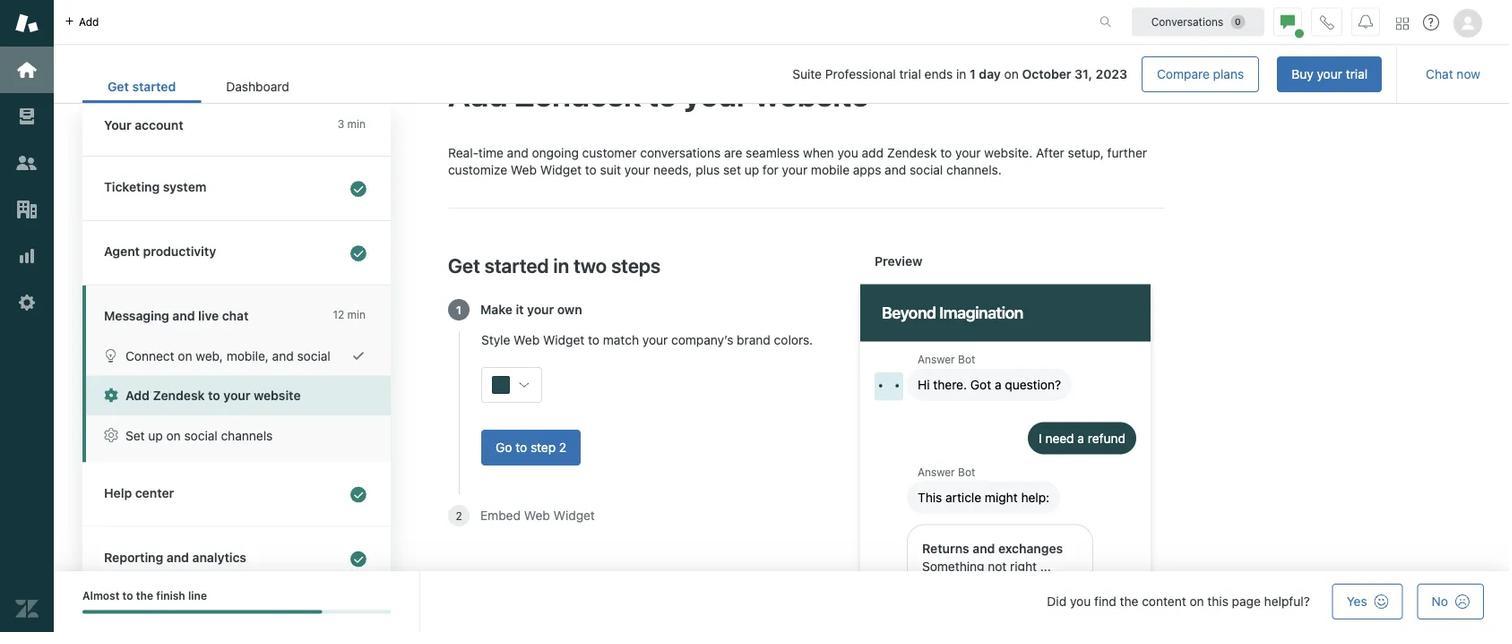 Task type: vqa. For each thing, say whether or not it's contained in the screenshot.
live
yes



Task type: describe. For each thing, give the bounding box(es) containing it.
on inside button
[[178, 349, 192, 363]]

question?
[[1005, 377, 1061, 392]]

set
[[125, 428, 145, 443]]

go
[[496, 440, 512, 455]]

mobile,
[[226, 349, 269, 363]]

real-time and ongoing customer conversations are seamless when you add zendesk to your website. after setup, further customize web widget to suit your needs, plus set up for your mobile apps and social channels.
[[448, 145, 1147, 178]]

messaging and live chat heading
[[82, 286, 391, 336]]

seamless
[[746, 145, 800, 160]]

log inside get started in two steps region
[[860, 342, 1151, 633]]

trial for professional
[[899, 67, 921, 82]]

and inside returns and exchanges something not right ...
[[973, 541, 995, 556]]

get for get started in two steps
[[448, 253, 480, 277]]

your right buy
[[1317, 67, 1343, 82]]

3 min
[[338, 118, 366, 130]]

did
[[1047, 595, 1067, 609]]

you inside the real-time and ongoing customer conversations are seamless when you add zendesk to your website. after setup, further customize web widget to suit your needs, plus set up for your mobile apps and social channels.
[[838, 145, 858, 160]]

to left suit
[[585, 163, 597, 178]]

real-
[[448, 145, 478, 160]]

October 31, 2023 text field
[[1022, 67, 1128, 82]]

to inside go to step 2 button
[[516, 440, 527, 455]]

almost
[[82, 590, 120, 603]]

set up on social channels
[[125, 428, 273, 443]]

31,
[[1075, 67, 1093, 82]]

help:
[[1021, 490, 1050, 505]]

suite
[[792, 67, 822, 82]]

something
[[922, 559, 985, 574]]

dashboard tab
[[201, 70, 314, 103]]

connect on web, mobile, and social button
[[86, 336, 391, 376]]

imagination
[[940, 303, 1023, 323]]

social inside button
[[297, 349, 330, 363]]

compare
[[1157, 67, 1210, 82]]

buy your trial
[[1292, 67, 1368, 82]]

returns
[[922, 541, 970, 556]]

further
[[1107, 145, 1147, 160]]

agent productivity button
[[82, 221, 387, 285]]

social inside the real-time and ongoing customer conversations are seamless when you add zendesk to your website. after setup, further customize web widget to suit your needs, plus set up for your mobile apps and social channels.
[[910, 163, 943, 178]]

after
[[1036, 145, 1065, 160]]

get help image
[[1423, 14, 1439, 30]]

chat
[[222, 309, 249, 324]]

website inside add zendesk to your website button
[[254, 389, 301, 403]]

help center
[[104, 486, 174, 501]]

i need a refund
[[1039, 431, 1126, 446]]

12 min
[[333, 309, 366, 321]]

add zendesk to your website button
[[86, 376, 391, 416]]

yes button
[[1332, 584, 1403, 620]]

footer containing did you find the content on this page helpful?
[[54, 572, 1509, 633]]

in inside region
[[553, 253, 569, 277]]

this
[[1208, 595, 1229, 609]]

1 horizontal spatial a
[[1078, 431, 1084, 446]]

1 answer from the top
[[918, 353, 955, 366]]

october
[[1022, 67, 1072, 82]]

customers image
[[15, 151, 39, 175]]

help
[[104, 486, 132, 501]]

to inside add zendesk to your website button
[[208, 389, 220, 403]]

chat
[[1426, 67, 1453, 82]]

ticketing
[[104, 180, 160, 194]]

up inside the real-time and ongoing customer conversations are seamless when you add zendesk to your website. after setup, further customize web widget to suit your needs, plus set up for your mobile apps and social channels.
[[745, 163, 759, 178]]

2 answer from the top
[[918, 466, 955, 479]]

zendesk image
[[15, 598, 39, 621]]

there.
[[933, 377, 967, 392]]

progress-bar progress bar
[[82, 611, 391, 614]]

find
[[1094, 595, 1117, 609]]

channels.
[[946, 163, 1002, 178]]

website.
[[984, 145, 1033, 160]]

buy
[[1292, 67, 1314, 82]]

your inside the content-title region
[[684, 75, 748, 113]]

to left "match"
[[588, 333, 600, 348]]

web for style
[[514, 333, 540, 348]]

make it your own
[[480, 302, 582, 317]]

1 vertical spatial you
[[1070, 595, 1091, 609]]

messaging
[[104, 309, 169, 324]]

did you find the content on this page helpful?
[[1047, 595, 1310, 609]]

1 horizontal spatial 1
[[970, 67, 976, 82]]

connect
[[125, 349, 174, 363]]

right
[[1010, 559, 1037, 574]]

2 bot from the top
[[958, 466, 975, 479]]

yes
[[1347, 595, 1367, 609]]

customize
[[448, 163, 507, 178]]

started for get started in two steps
[[485, 253, 549, 277]]

1 horizontal spatial the
[[1120, 595, 1139, 609]]

go to step 2 button
[[481, 430, 581, 466]]

plus
[[696, 163, 720, 178]]

add inside the real-time and ongoing customer conversations are seamless when you add zendesk to your website. after setup, further customize web widget to suit your needs, plus set up for your mobile apps and social channels.
[[862, 145, 884, 160]]

12
[[333, 309, 344, 321]]

line
[[188, 590, 207, 603]]

notifications image
[[1359, 15, 1373, 29]]

beyond imagination
[[882, 303, 1023, 323]]

refund
[[1088, 431, 1126, 446]]

your right for
[[782, 163, 808, 178]]

dashboard
[[226, 79, 289, 94]]

chat now button
[[1412, 56, 1495, 92]]

compare plans button
[[1142, 56, 1259, 92]]

0 horizontal spatial the
[[136, 590, 153, 603]]

set
[[723, 163, 741, 178]]

add zendesk to your website inside the content-title region
[[448, 75, 869, 113]]

account
[[135, 118, 183, 133]]

1 bot from the top
[[958, 353, 975, 366]]

center
[[135, 486, 174, 501]]

ticketing system button
[[82, 157, 387, 220]]

to up the channels.
[[940, 145, 952, 160]]

setup,
[[1068, 145, 1104, 160]]

style
[[481, 333, 510, 348]]

got
[[970, 377, 991, 392]]

button displays agent's chat status as online. image
[[1281, 15, 1295, 29]]

reporting and analytics
[[104, 550, 246, 565]]

your up the channels.
[[955, 145, 981, 160]]

reporting
[[104, 550, 163, 565]]

this
[[918, 490, 942, 505]]

no
[[1432, 595, 1448, 609]]

system
[[163, 180, 206, 194]]

ongoing
[[532, 145, 579, 160]]

needs,
[[653, 163, 692, 178]]

up inside 'button'
[[148, 428, 163, 443]]

colors.
[[774, 333, 813, 348]]

for
[[763, 163, 779, 178]]

go to step 2
[[496, 440, 567, 455]]

agent productivity
[[104, 244, 216, 259]]

tab list containing get started
[[82, 70, 314, 103]]



Task type: locate. For each thing, give the bounding box(es) containing it.
get started image
[[15, 58, 39, 82]]

1 horizontal spatial up
[[745, 163, 759, 178]]

steps
[[611, 253, 661, 277]]

answer up this
[[918, 466, 955, 479]]

widget for style
[[543, 333, 585, 348]]

you
[[838, 145, 858, 160], [1070, 595, 1091, 609]]

your
[[1317, 67, 1343, 82], [684, 75, 748, 113], [955, 145, 981, 160], [625, 163, 650, 178], [782, 163, 808, 178], [527, 302, 554, 317], [642, 333, 668, 348], [223, 389, 250, 403]]

log containing hi there. got a question?
[[860, 342, 1151, 633]]

web inside the real-time and ongoing customer conversations are seamless when you add zendesk to your website. after setup, further customize web widget to suit your needs, plus set up for your mobile apps and social channels.
[[511, 163, 537, 178]]

and right mobile,
[[272, 349, 294, 363]]

get inside region
[[448, 253, 480, 277]]

now
[[1457, 67, 1481, 82]]

0 horizontal spatial zendesk
[[153, 389, 205, 403]]

zendesk inside the content-title region
[[515, 75, 641, 113]]

match
[[603, 333, 639, 348]]

1 horizontal spatial social
[[297, 349, 330, 363]]

footer
[[54, 572, 1509, 633]]

agent
[[104, 244, 140, 259]]

bot up got
[[958, 353, 975, 366]]

answer bot
[[918, 353, 975, 366], [918, 466, 975, 479]]

you up the mobile in the right of the page
[[838, 145, 858, 160]]

0 horizontal spatial get
[[108, 79, 129, 94]]

get started in two steps region
[[448, 144, 1165, 633]]

help center button
[[82, 463, 387, 527]]

on right set
[[166, 428, 181, 443]]

add zendesk to your website inside button
[[125, 389, 301, 403]]

add inside the content-title region
[[448, 75, 508, 113]]

1 left make
[[456, 304, 462, 316]]

1 vertical spatial widget
[[543, 333, 585, 348]]

1 vertical spatial add zendesk to your website
[[125, 389, 301, 403]]

2 vertical spatial widget
[[553, 508, 595, 523]]

your up set up on social channels 'button'
[[223, 389, 250, 403]]

1 horizontal spatial add zendesk to your website
[[448, 75, 869, 113]]

add zendesk to your website
[[448, 75, 869, 113], [125, 389, 301, 403]]

2 answer bot from the top
[[918, 466, 975, 479]]

2 min from the top
[[347, 309, 366, 321]]

zendesk up set up on social channels
[[153, 389, 205, 403]]

make
[[480, 302, 513, 317]]

min for your account
[[347, 118, 366, 130]]

and up 'not'
[[973, 541, 995, 556]]

1 horizontal spatial website
[[755, 75, 869, 113]]

started
[[132, 79, 176, 94], [485, 253, 549, 277]]

channels
[[221, 428, 273, 443]]

up left for
[[745, 163, 759, 178]]

1 horizontal spatial zendesk
[[515, 75, 641, 113]]

zendesk inside button
[[153, 389, 205, 403]]

on inside section
[[1004, 67, 1019, 82]]

zendesk support image
[[15, 12, 39, 35]]

widget down ongoing
[[540, 163, 582, 178]]

hi
[[918, 377, 930, 392]]

messaging and live chat
[[104, 309, 249, 324]]

mobile
[[811, 163, 850, 178]]

your right suit
[[625, 163, 650, 178]]

trial down notifications icon
[[1346, 67, 1368, 82]]

2 horizontal spatial zendesk
[[887, 145, 937, 160]]

social inside 'button'
[[184, 428, 218, 443]]

web down make it your own
[[514, 333, 540, 348]]

2 vertical spatial zendesk
[[153, 389, 205, 403]]

up
[[745, 163, 759, 178], [148, 428, 163, 443]]

to right almost
[[122, 590, 133, 603]]

web for embed
[[524, 508, 550, 523]]

0 vertical spatial min
[[347, 118, 366, 130]]

web down ongoing
[[511, 163, 537, 178]]

to down the web,
[[208, 389, 220, 403]]

0 vertical spatial website
[[755, 75, 869, 113]]

and
[[507, 145, 529, 160], [885, 163, 906, 178], [172, 309, 195, 324], [272, 349, 294, 363], [973, 541, 995, 556], [167, 550, 189, 565]]

and up finish
[[167, 550, 189, 565]]

and right apps
[[885, 163, 906, 178]]

finish
[[156, 590, 185, 603]]

section containing compare plans
[[329, 56, 1382, 92]]

0 vertical spatial zendesk
[[515, 75, 641, 113]]

set up on social channels button
[[86, 416, 391, 456]]

zendesk up ongoing
[[515, 75, 641, 113]]

own
[[557, 302, 582, 317]]

social left channels
[[184, 428, 218, 443]]

social right mobile,
[[297, 349, 330, 363]]

zendesk
[[515, 75, 641, 113], [887, 145, 937, 160], [153, 389, 205, 403]]

1 horizontal spatial in
[[956, 67, 966, 82]]

log
[[860, 342, 1151, 633]]

0 vertical spatial get
[[108, 79, 129, 94]]

compare plans
[[1157, 67, 1244, 82]]

0 horizontal spatial up
[[148, 428, 163, 443]]

the right find
[[1120, 595, 1139, 609]]

add up time
[[448, 75, 508, 113]]

section
[[329, 56, 1382, 92]]

you right did
[[1070, 595, 1091, 609]]

bot up article
[[958, 466, 975, 479]]

customer
[[582, 145, 637, 160]]

2 vertical spatial web
[[524, 508, 550, 523]]

get started
[[108, 79, 176, 94]]

avatar image
[[875, 372, 903, 401]]

views image
[[15, 105, 39, 128]]

plans
[[1213, 67, 1244, 82]]

1 vertical spatial in
[[553, 253, 569, 277]]

buy your trial button
[[1277, 56, 1382, 92]]

suit
[[600, 163, 621, 178]]

add zendesk to your website down the web,
[[125, 389, 301, 403]]

1 vertical spatial get
[[448, 253, 480, 277]]

not
[[988, 559, 1007, 574]]

article
[[946, 490, 982, 505]]

0 vertical spatial answer bot
[[918, 353, 975, 366]]

admin image
[[15, 291, 39, 315]]

0 horizontal spatial you
[[838, 145, 858, 160]]

suite professional trial ends in 1 day on october 31, 2023
[[792, 67, 1128, 82]]

1 vertical spatial started
[[485, 253, 549, 277]]

min right 12 at the left
[[347, 309, 366, 321]]

started for get started
[[132, 79, 176, 94]]

1 vertical spatial social
[[297, 349, 330, 363]]

0 vertical spatial add
[[79, 16, 99, 28]]

social
[[910, 163, 943, 178], [297, 349, 330, 363], [184, 428, 218, 443]]

3
[[338, 118, 344, 130]]

trial inside button
[[1346, 67, 1368, 82]]

add right zendesk support icon
[[79, 16, 99, 28]]

this article might help:
[[918, 490, 1050, 505]]

are
[[724, 145, 742, 160]]

min right 3
[[347, 118, 366, 130]]

2 inside go to step 2 button
[[559, 440, 567, 455]]

on inside footer
[[1190, 595, 1204, 609]]

1 horizontal spatial add
[[862, 145, 884, 160]]

1 vertical spatial 1
[[456, 304, 462, 316]]

widget down own at the left of page
[[543, 333, 585, 348]]

0 vertical spatial 1
[[970, 67, 976, 82]]

1 vertical spatial web
[[514, 333, 540, 348]]

1 horizontal spatial add
[[448, 75, 508, 113]]

it
[[516, 302, 524, 317]]

content
[[1142, 595, 1186, 609]]

0 vertical spatial add
[[448, 75, 508, 113]]

started up it on the left of page
[[485, 253, 549, 277]]

1 answer bot from the top
[[918, 353, 975, 366]]

tab list
[[82, 70, 314, 103]]

the left finish
[[136, 590, 153, 603]]

1 vertical spatial answer bot
[[918, 466, 975, 479]]

0 vertical spatial a
[[995, 377, 1002, 392]]

a
[[995, 377, 1002, 392], [1078, 431, 1084, 446]]

0 horizontal spatial 1
[[456, 304, 462, 316]]

min inside messaging and live chat heading
[[347, 309, 366, 321]]

0 vertical spatial you
[[838, 145, 858, 160]]

0 vertical spatial web
[[511, 163, 537, 178]]

embed web widget
[[480, 508, 595, 523]]

0 vertical spatial in
[[956, 67, 966, 82]]

0 vertical spatial bot
[[958, 353, 975, 366]]

and inside messaging and live chat heading
[[172, 309, 195, 324]]

brand
[[737, 333, 771, 348]]

and right time
[[507, 145, 529, 160]]

0 vertical spatial 2
[[559, 440, 567, 455]]

embed
[[480, 508, 521, 523]]

1 vertical spatial a
[[1078, 431, 1084, 446]]

answer bot up the there.
[[918, 353, 975, 366]]

the
[[136, 590, 153, 603], [1120, 595, 1139, 609]]

ends
[[925, 67, 953, 82]]

add zendesk to your website up conversations
[[448, 75, 869, 113]]

and left live
[[172, 309, 195, 324]]

to up conversations
[[648, 75, 677, 113]]

your up are
[[684, 75, 748, 113]]

and inside connect on web, mobile, and social button
[[272, 349, 294, 363]]

a right need
[[1078, 431, 1084, 446]]

day
[[979, 67, 1001, 82]]

1 vertical spatial add
[[862, 145, 884, 160]]

to right go
[[516, 440, 527, 455]]

0 horizontal spatial in
[[553, 253, 569, 277]]

1 vertical spatial add
[[125, 389, 150, 403]]

answer bot up this
[[918, 466, 975, 479]]

0 horizontal spatial 2
[[456, 510, 462, 522]]

style web widget to match your company's brand colors.
[[481, 333, 813, 348]]

trial left the ends
[[899, 67, 921, 82]]

web,
[[196, 349, 223, 363]]

2 left embed
[[456, 510, 462, 522]]

zendesk products image
[[1396, 17, 1409, 30]]

add up apps
[[862, 145, 884, 160]]

min for messaging and live chat
[[347, 309, 366, 321]]

0 vertical spatial started
[[132, 79, 176, 94]]

and inside the reporting and analytics dropdown button
[[167, 550, 189, 565]]

widget for embed
[[553, 508, 595, 523]]

0 vertical spatial add zendesk to your website
[[448, 75, 869, 113]]

hi there. got a question?
[[918, 377, 1061, 392]]

1 horizontal spatial started
[[485, 253, 549, 277]]

0 vertical spatial social
[[910, 163, 943, 178]]

1 horizontal spatial you
[[1070, 595, 1091, 609]]

conversations
[[1151, 16, 1224, 28]]

might
[[985, 490, 1018, 505]]

page
[[1232, 595, 1261, 609]]

almost to the finish line
[[82, 590, 207, 603]]

add inside button
[[125, 389, 150, 403]]

apps
[[853, 163, 881, 178]]

zendesk inside the real-time and ongoing customer conversations are seamless when you add zendesk to your website. after setup, further customize web widget to suit your needs, plus set up for your mobile apps and social channels.
[[887, 145, 937, 160]]

organizations image
[[15, 198, 39, 221]]

0 vertical spatial up
[[745, 163, 759, 178]]

get for get started
[[108, 79, 129, 94]]

chat now
[[1426, 67, 1481, 82]]

content-title region
[[448, 74, 1075, 115]]

1 vertical spatial bot
[[958, 466, 975, 479]]

0 vertical spatial widget
[[540, 163, 582, 178]]

2 vertical spatial social
[[184, 428, 218, 443]]

0 vertical spatial answer
[[918, 353, 955, 366]]

1 trial from the left
[[1346, 67, 1368, 82]]

on inside 'button'
[[166, 428, 181, 443]]

2 right step
[[559, 440, 567, 455]]

your
[[104, 118, 131, 133]]

2 trial from the left
[[899, 67, 921, 82]]

get
[[108, 79, 129, 94], [448, 253, 480, 277]]

started inside region
[[485, 253, 549, 277]]

trial for your
[[1346, 67, 1368, 82]]

add up set
[[125, 389, 150, 403]]

on right day
[[1004, 67, 1019, 82]]

0 horizontal spatial started
[[132, 79, 176, 94]]

to inside the content-title region
[[648, 75, 677, 113]]

ticketing system
[[104, 180, 206, 194]]

0 horizontal spatial add
[[125, 389, 150, 403]]

0 horizontal spatial social
[[184, 428, 218, 443]]

0 horizontal spatial website
[[254, 389, 301, 403]]

...
[[1040, 559, 1051, 574]]

started up account
[[132, 79, 176, 94]]

1 min from the top
[[347, 118, 366, 130]]

1 left day
[[970, 67, 976, 82]]

connect on web, mobile, and social
[[125, 349, 330, 363]]

beyond
[[882, 303, 936, 323]]

1
[[970, 67, 976, 82], [456, 304, 462, 316]]

in right the ends
[[956, 67, 966, 82]]

analytics
[[192, 550, 246, 565]]

min
[[347, 118, 366, 130], [347, 309, 366, 321]]

1 horizontal spatial 2
[[559, 440, 567, 455]]

add
[[448, 75, 508, 113], [125, 389, 150, 403]]

social left the channels.
[[910, 163, 943, 178]]

main element
[[0, 0, 54, 633]]

preview
[[875, 254, 923, 269]]

0 horizontal spatial add zendesk to your website
[[125, 389, 301, 403]]

widget right embed
[[553, 508, 595, 523]]

on left this
[[1190, 595, 1204, 609]]

0 horizontal spatial trial
[[899, 67, 921, 82]]

helpful?
[[1264, 595, 1310, 609]]

widget inside the real-time and ongoing customer conversations are seamless when you add zendesk to your website. after setup, further customize web widget to suit your needs, plus set up for your mobile apps and social channels.
[[540, 163, 582, 178]]

up right set
[[148, 428, 163, 443]]

1 inside get started in two steps region
[[456, 304, 462, 316]]

0 horizontal spatial add
[[79, 16, 99, 28]]

0 horizontal spatial a
[[995, 377, 1002, 392]]

add button
[[54, 0, 110, 44]]

website down mobile,
[[254, 389, 301, 403]]

1 vertical spatial website
[[254, 389, 301, 403]]

in left two
[[553, 253, 569, 277]]

exchanges
[[998, 541, 1063, 556]]

time
[[478, 145, 504, 160]]

reporting and analytics button
[[82, 527, 387, 591]]

1 vertical spatial answer
[[918, 466, 955, 479]]

2023
[[1096, 67, 1128, 82]]

1 vertical spatial min
[[347, 309, 366, 321]]

1 horizontal spatial get
[[448, 253, 480, 277]]

your right "match"
[[642, 333, 668, 348]]

a right got
[[995, 377, 1002, 392]]

reporting image
[[15, 245, 39, 268]]

1 vertical spatial 2
[[456, 510, 462, 522]]

answer up hi
[[918, 353, 955, 366]]

2 horizontal spatial social
[[910, 163, 943, 178]]

web right embed
[[524, 508, 550, 523]]

website inside the content-title region
[[755, 75, 869, 113]]

add inside popup button
[[79, 16, 99, 28]]

your right it on the left of page
[[527, 302, 554, 317]]

1 vertical spatial zendesk
[[887, 145, 937, 160]]

widget
[[540, 163, 582, 178], [543, 333, 585, 348], [553, 508, 595, 523]]

website up when
[[755, 75, 869, 113]]

1 horizontal spatial trial
[[1346, 67, 1368, 82]]

live
[[198, 309, 219, 324]]

1 vertical spatial up
[[148, 428, 163, 443]]

on left the web,
[[178, 349, 192, 363]]

zendesk down the ends
[[887, 145, 937, 160]]



